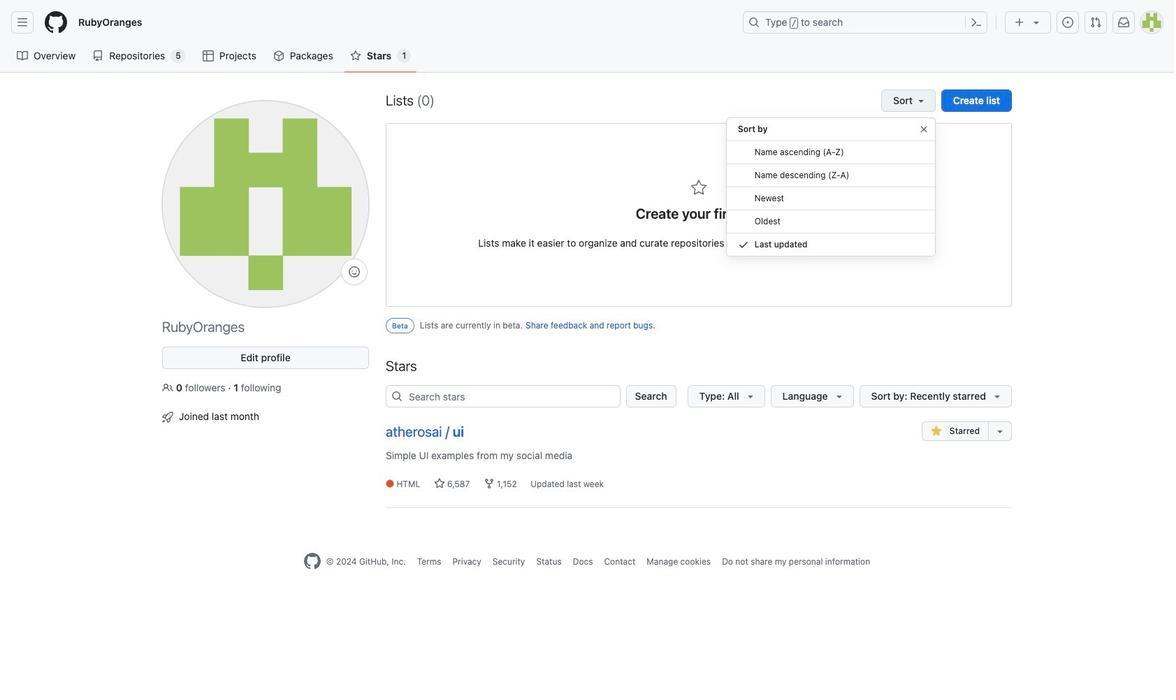 Task type: locate. For each thing, give the bounding box(es) containing it.
Search stars search field
[[386, 386, 621, 408]]

0 horizontal spatial star image
[[350, 50, 361, 62]]

smiley image
[[349, 266, 360, 278]]

notifications image
[[1119, 17, 1130, 28]]

plus image
[[1015, 17, 1026, 28]]

1 vertical spatial star image
[[434, 479, 445, 490]]

homepage image
[[304, 554, 321, 570]]

change your avatar image
[[162, 101, 369, 308]]

feature release label: beta element
[[386, 318, 415, 334]]

git pull request image
[[1091, 17, 1102, 28]]

homepage image
[[45, 11, 67, 34]]

star fill image
[[931, 426, 942, 437]]

1 horizontal spatial star image
[[434, 479, 445, 490]]

0 vertical spatial star image
[[350, 50, 361, 62]]

book image
[[17, 50, 28, 62]]

triangle down image
[[1032, 17, 1043, 28], [745, 391, 757, 402], [834, 391, 845, 402], [992, 391, 1004, 402]]

star image
[[350, 50, 361, 62], [434, 479, 445, 490]]



Task type: describe. For each thing, give the bounding box(es) containing it.
repo image
[[92, 50, 104, 62]]

star image
[[691, 180, 708, 197]]

close menu image
[[919, 124, 930, 135]]

table image
[[203, 50, 214, 62]]

package image
[[273, 50, 284, 62]]

search image
[[392, 391, 403, 402]]

people image
[[162, 383, 173, 394]]

rocket image
[[162, 412, 173, 423]]

command palette image
[[971, 17, 983, 28]]

add this repository to a list image
[[995, 426, 1006, 437]]

fork image
[[484, 479, 495, 490]]

issue opened image
[[1063, 17, 1074, 28]]



Task type: vqa. For each thing, say whether or not it's contained in the screenshot.
depending
no



